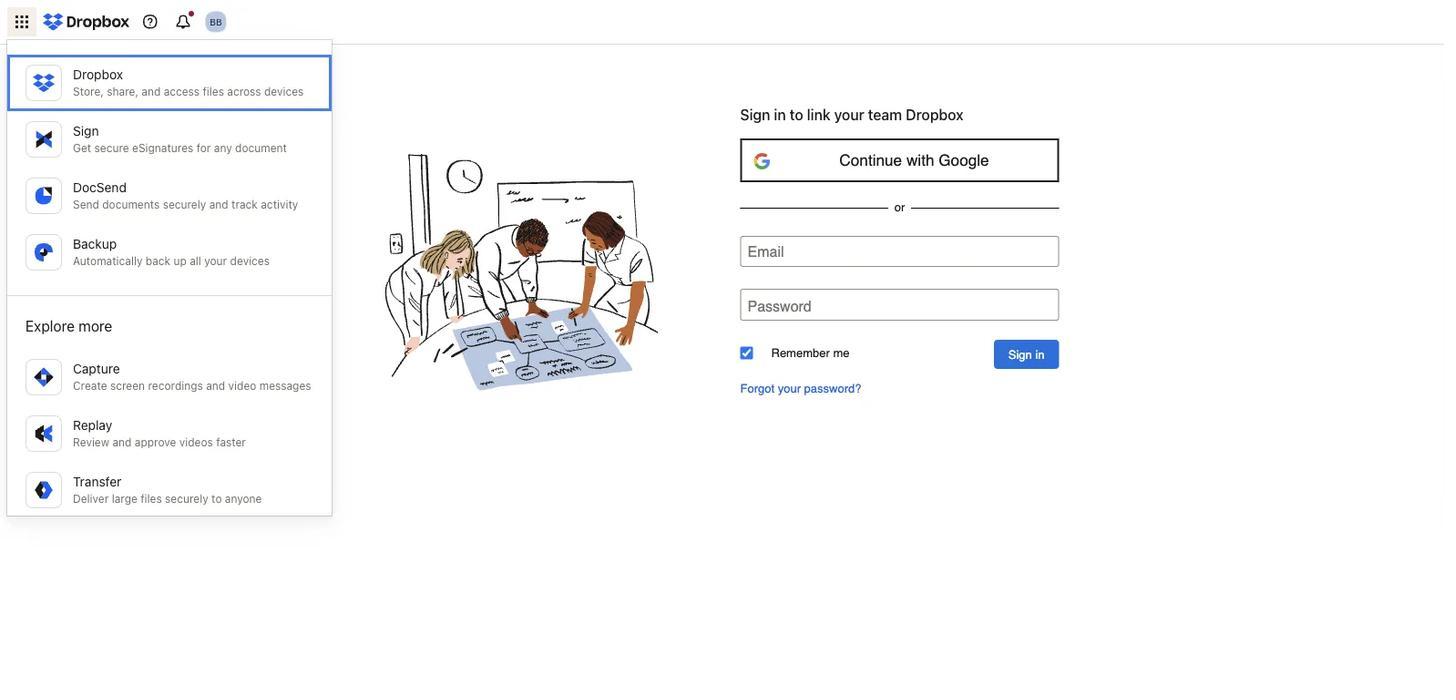 Task type: describe. For each thing, give the bounding box(es) containing it.
files inside transfer deliver large files securely to anyone
[[141, 492, 162, 505]]

anyone
[[225, 492, 262, 505]]

me
[[833, 346, 850, 360]]

1 horizontal spatial to
[[790, 106, 804, 124]]

dropbox store, share, and access files across devices
[[73, 67, 304, 98]]

backup
[[73, 237, 117, 252]]

with
[[907, 151, 935, 169]]

documents
[[102, 198, 160, 211]]

secure
[[94, 141, 129, 154]]

securely inside docsend send documents securely and track activity
[[163, 198, 206, 211]]

Password password field
[[741, 289, 1060, 321]]

link
[[807, 106, 831, 124]]

track
[[232, 198, 258, 211]]

sign for sign in
[[1009, 348, 1032, 361]]

Remember me checkbox
[[741, 347, 753, 360]]

and inside dropbox store, share, and access files across devices
[[142, 85, 161, 98]]

forgot your password? link
[[741, 382, 1060, 395]]

and inside replay review and approve videos faster
[[112, 436, 132, 448]]

continue
[[840, 151, 902, 169]]

explore
[[26, 318, 75, 335]]

deliver
[[73, 492, 109, 505]]

create
[[73, 379, 107, 392]]

password
[[748, 298, 812, 314]]

videos
[[179, 436, 213, 448]]

document
[[235, 141, 287, 154]]

1 horizontal spatial dropbox
[[906, 106, 964, 124]]

store,
[[73, 85, 104, 98]]

securely inside transfer deliver large files securely to anyone
[[165, 492, 208, 505]]

dropbox inside dropbox store, share, and access files across devices
[[73, 67, 123, 82]]

access
[[164, 85, 200, 98]]

docsend
[[73, 180, 127, 195]]

backup automatically back up all your devices
[[73, 237, 270, 267]]

capture
[[73, 361, 120, 376]]

0 vertical spatial your
[[835, 106, 865, 124]]

dropbox logo - go to the homepage image
[[36, 7, 136, 36]]

video
[[228, 379, 256, 392]]

continue with google button
[[741, 139, 1060, 182]]

automatically
[[73, 254, 143, 267]]

for
[[197, 141, 211, 154]]

transfer deliver large files securely to anyone
[[73, 474, 262, 505]]

forgot
[[741, 382, 775, 395]]

send
[[73, 198, 99, 211]]

approve
[[135, 436, 176, 448]]

activity
[[261, 198, 298, 211]]

recordings
[[148, 379, 203, 392]]

remember me
[[772, 346, 850, 360]]

or
[[895, 201, 905, 214]]

esignatures
[[132, 141, 194, 154]]

continue with google
[[840, 151, 989, 169]]

all
[[190, 254, 201, 267]]

sign in button
[[994, 340, 1060, 369]]

Email email field
[[741, 236, 1060, 267]]

sign for sign in to link your team dropbox
[[741, 106, 771, 124]]

up
[[174, 254, 187, 267]]



Task type: vqa. For each thing, say whether or not it's contained in the screenshot.


Task type: locate. For each thing, give the bounding box(es) containing it.
capture create screen recordings and video messages
[[73, 361, 311, 392]]

0 vertical spatial files
[[203, 85, 224, 98]]

files
[[203, 85, 224, 98], [141, 492, 162, 505]]

any
[[214, 141, 232, 154]]

to left link
[[790, 106, 804, 124]]

devices
[[264, 85, 304, 98], [230, 254, 270, 267]]

0 vertical spatial devices
[[264, 85, 304, 98]]

0 horizontal spatial dropbox
[[73, 67, 123, 82]]

large
[[112, 492, 138, 505]]

get
[[73, 141, 91, 154]]

your right link
[[835, 106, 865, 124]]

sign in to link your team dropbox
[[741, 106, 964, 124]]

more
[[79, 318, 112, 335]]

sign for sign get secure esignatures for any document
[[73, 124, 99, 139]]

explore more
[[26, 318, 112, 335]]

2 horizontal spatial sign
[[1009, 348, 1032, 361]]

0 horizontal spatial in
[[774, 106, 786, 124]]

sign
[[741, 106, 771, 124], [73, 124, 99, 139], [1009, 348, 1032, 361]]

devices inside backup automatically back up all your devices
[[230, 254, 270, 267]]

share,
[[107, 85, 139, 98]]

sign get secure esignatures for any document
[[73, 124, 287, 154]]

devices inside dropbox store, share, and access files across devices
[[264, 85, 304, 98]]

messages
[[260, 379, 311, 392]]

0 vertical spatial to
[[790, 106, 804, 124]]

team
[[868, 106, 902, 124]]

and inside capture create screen recordings and video messages
[[206, 379, 225, 392]]

in for sign in to link your team dropbox
[[774, 106, 786, 124]]

global header element
[[0, 0, 1445, 45]]

google
[[939, 151, 989, 169]]

sign inside sign get secure esignatures for any document
[[73, 124, 99, 139]]

docsend send documents securely and track activity
[[73, 180, 298, 211]]

files left the across
[[203, 85, 224, 98]]

in inside button
[[1036, 348, 1045, 361]]

in
[[774, 106, 786, 124], [1036, 348, 1045, 361]]

across
[[227, 85, 261, 98]]

to left anyone at the left bottom of page
[[212, 492, 222, 505]]

review
[[73, 436, 109, 448]]

dropbox
[[73, 67, 123, 82], [906, 106, 964, 124]]

files right large
[[141, 492, 162, 505]]

in for sign in
[[1036, 348, 1045, 361]]

and left track
[[209, 198, 228, 211]]

1 horizontal spatial your
[[778, 382, 801, 395]]

1 vertical spatial devices
[[230, 254, 270, 267]]

your right all on the top
[[204, 254, 227, 267]]

1 vertical spatial files
[[141, 492, 162, 505]]

0 horizontal spatial your
[[204, 254, 227, 267]]

files inside dropbox store, share, and access files across devices
[[203, 85, 224, 98]]

sign in
[[1009, 348, 1045, 361]]

transfer
[[73, 474, 121, 489]]

0 vertical spatial dropbox
[[73, 67, 123, 82]]

1 vertical spatial in
[[1036, 348, 1045, 361]]

devices right all on the top
[[230, 254, 270, 267]]

screen
[[110, 379, 145, 392]]

devices right the across
[[264, 85, 304, 98]]

1 vertical spatial securely
[[165, 492, 208, 505]]

securely up backup automatically back up all your devices
[[163, 198, 206, 211]]

1 vertical spatial dropbox
[[906, 106, 964, 124]]

2 horizontal spatial your
[[835, 106, 865, 124]]

to
[[790, 106, 804, 124], [212, 492, 222, 505]]

dropbox up with at the right top of page
[[906, 106, 964, 124]]

replay
[[73, 418, 112, 433]]

email
[[748, 243, 784, 260]]

securely
[[163, 198, 206, 211], [165, 492, 208, 505]]

password?
[[804, 382, 862, 395]]

remember
[[772, 346, 830, 360]]

1 vertical spatial your
[[204, 254, 227, 267]]

your
[[835, 106, 865, 124], [204, 254, 227, 267], [778, 382, 801, 395]]

0 vertical spatial securely
[[163, 198, 206, 211]]

0 vertical spatial in
[[774, 106, 786, 124]]

and right 'review'
[[112, 436, 132, 448]]

replay review and approve videos faster
[[73, 418, 246, 448]]

0 horizontal spatial sign
[[73, 124, 99, 139]]

1 horizontal spatial sign
[[741, 106, 771, 124]]

0 horizontal spatial files
[[141, 492, 162, 505]]

back
[[146, 254, 170, 267]]

2 vertical spatial your
[[778, 382, 801, 395]]

securely left anyone at the left bottom of page
[[165, 492, 208, 505]]

to inside transfer deliver large files securely to anyone
[[212, 492, 222, 505]]

and right share,
[[142, 85, 161, 98]]

sign inside button
[[1009, 348, 1032, 361]]

and
[[142, 85, 161, 98], [209, 198, 228, 211], [206, 379, 225, 392], [112, 436, 132, 448]]

1 vertical spatial to
[[212, 492, 222, 505]]

your right the forgot
[[778, 382, 801, 395]]

dropbox up store,
[[73, 67, 123, 82]]

1 horizontal spatial files
[[203, 85, 224, 98]]

forgot your password?
[[741, 382, 862, 395]]

and left video
[[206, 379, 225, 392]]

1 horizontal spatial in
[[1036, 348, 1045, 361]]

your inside backup automatically back up all your devices
[[204, 254, 227, 267]]

0 horizontal spatial to
[[212, 492, 222, 505]]

faster
[[216, 436, 246, 448]]

and inside docsend send documents securely and track activity
[[209, 198, 228, 211]]



